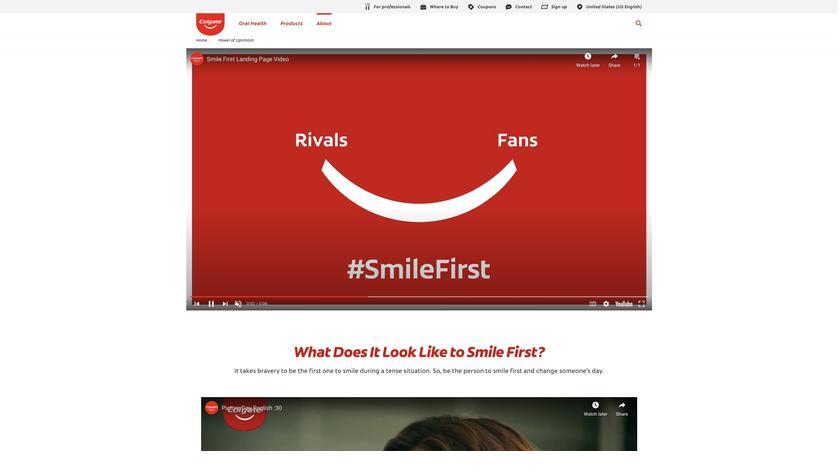 Task type: describe. For each thing, give the bounding box(es) containing it.
products button
[[281, 20, 303, 26]]

1 the from the left
[[298, 369, 308, 375]]

colgate® logo image
[[196, 13, 225, 36]]

tense
[[386, 369, 403, 375]]

and
[[524, 369, 535, 375]]

health
[[251, 20, 267, 26]]

takes
[[240, 369, 256, 375]]

person
[[464, 369, 484, 375]]

of
[[231, 37, 235, 43]]

0 horizontal spatial it
[[235, 369, 239, 375]]

power of optimism link
[[215, 37, 259, 43]]

to right one
[[336, 369, 342, 375]]

bravery
[[258, 369, 280, 375]]

power
[[219, 37, 230, 43]]

sign up icon image
[[541, 3, 549, 11]]

one
[[323, 369, 334, 375]]

about
[[317, 20, 332, 26]]

where to buy icon image
[[420, 3, 428, 11]]

products
[[281, 20, 303, 26]]

to right the bravery
[[281, 369, 288, 375]]

oral health
[[239, 20, 267, 26]]

2 be from the left
[[444, 369, 451, 375]]

power of optimism
[[219, 37, 254, 43]]

2 smile from the left
[[494, 369, 509, 375]]

so,
[[433, 369, 442, 375]]

change
[[537, 369, 558, 375]]

situation.
[[404, 369, 432, 375]]

day.
[[593, 369, 604, 375]]

1 first from the left
[[310, 369, 321, 375]]

does
[[333, 342, 367, 362]]

about button
[[317, 20, 332, 26]]

1 be from the left
[[289, 369, 297, 375]]

it takes bravery to be the first one to smile during a tense situation. so, be the person to smile first and change someone's day.
[[235, 369, 604, 375]]

a
[[381, 369, 385, 375]]



Task type: locate. For each thing, give the bounding box(es) containing it.
coupons icon image
[[468, 3, 476, 11]]

0 horizontal spatial be
[[289, 369, 297, 375]]

be
[[289, 369, 297, 375], [444, 369, 451, 375]]

1 vertical spatial it
[[235, 369, 239, 375]]

like
[[419, 342, 448, 362]]

2 the from the left
[[453, 369, 462, 375]]

0 horizontal spatial smile
[[343, 369, 359, 375]]

home link
[[192, 37, 212, 43]]

home
[[196, 37, 207, 43]]

first
[[310, 369, 321, 375], [511, 369, 523, 375]]

smile
[[468, 342, 504, 362]]

oral health button
[[239, 20, 267, 26]]

contact icon image
[[505, 3, 513, 11]]

0 horizontal spatial first
[[310, 369, 321, 375]]

None search field
[[636, 17, 643, 30]]

be right so,
[[444, 369, 451, 375]]

what does it look like to smile first?
[[294, 342, 545, 362]]

1 horizontal spatial first
[[511, 369, 523, 375]]

location icon image
[[576, 3, 584, 11]]

oral
[[239, 20, 250, 26]]

the
[[298, 369, 308, 375], [453, 369, 462, 375]]

1 horizontal spatial the
[[453, 369, 462, 375]]

to
[[450, 342, 465, 362], [281, 369, 288, 375], [336, 369, 342, 375], [486, 369, 492, 375]]

0 vertical spatial it
[[370, 342, 380, 362]]

first?
[[507, 342, 545, 362]]

for professionals icon image
[[364, 3, 372, 11]]

first left and on the bottom
[[511, 369, 523, 375]]

what
[[294, 342, 331, 362]]

smile
[[343, 369, 359, 375], [494, 369, 509, 375]]

it left takes
[[235, 369, 239, 375]]

first left one
[[310, 369, 321, 375]]

to right like
[[450, 342, 465, 362]]

smile left during
[[343, 369, 359, 375]]

smile down smile
[[494, 369, 509, 375]]

1 smile from the left
[[343, 369, 359, 375]]

it
[[370, 342, 380, 362], [235, 369, 239, 375]]

to right "person"
[[486, 369, 492, 375]]

look
[[383, 342, 416, 362]]

optimism
[[236, 37, 254, 43]]

2 first from the left
[[511, 369, 523, 375]]

during
[[360, 369, 380, 375]]

1 horizontal spatial it
[[370, 342, 380, 362]]

1 horizontal spatial smile
[[494, 369, 509, 375]]

the left "person"
[[453, 369, 462, 375]]

0 horizontal spatial the
[[298, 369, 308, 375]]

be right the bravery
[[289, 369, 297, 375]]

it up during
[[370, 342, 380, 362]]

the down 'what'
[[298, 369, 308, 375]]

someone's
[[560, 369, 591, 375]]

1 horizontal spatial be
[[444, 369, 451, 375]]



Task type: vqa. For each thing, say whether or not it's contained in the screenshot.
"BE"
yes



